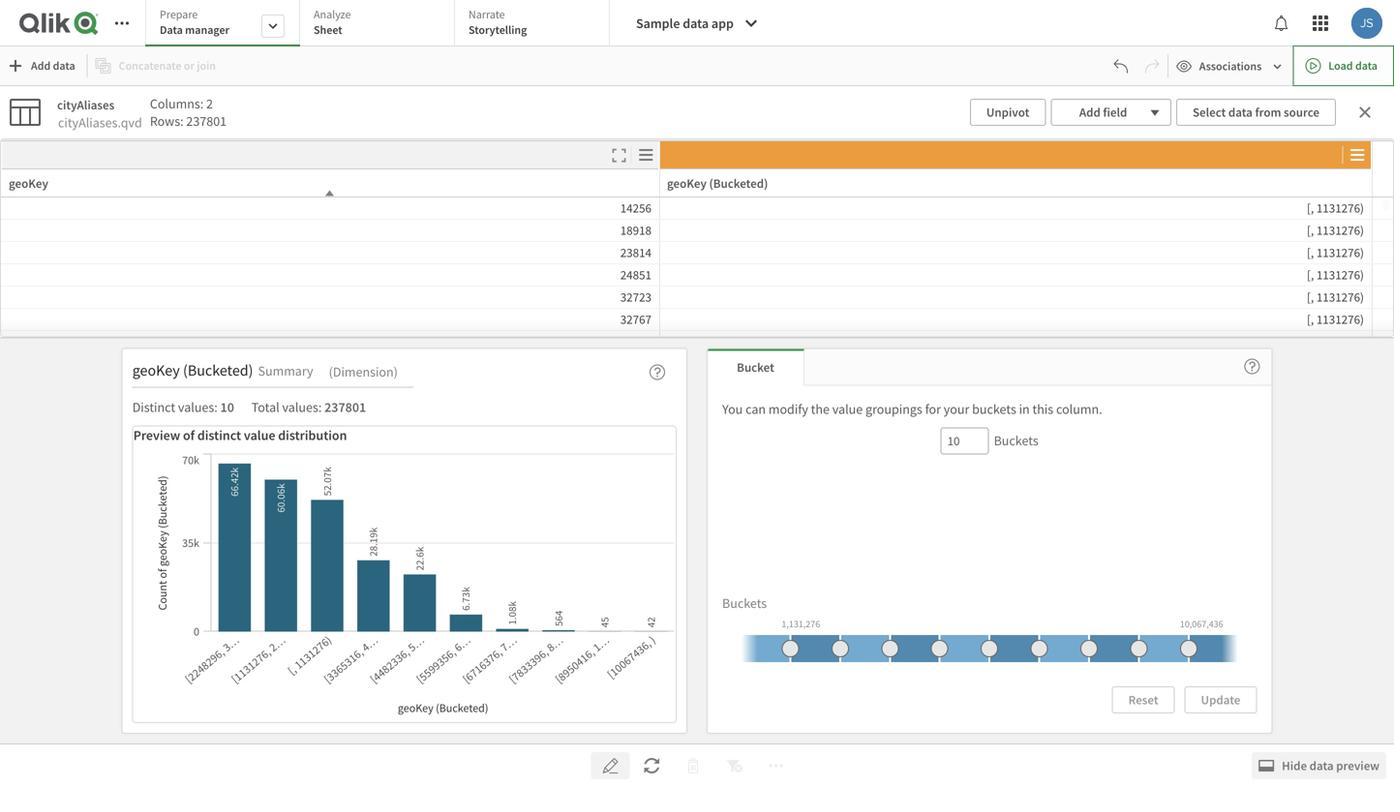 Task type: describe. For each thing, give the bounding box(es) containing it.
of
[[183, 426, 195, 444]]

it
[[397, 503, 405, 520]]

(dimension)
[[329, 363, 398, 380]]

(dimension) button
[[313, 358, 413, 385]]

[, 1131276) for 14256
[[1308, 200, 1365, 216]]

region_geoinfo-
[[1125, 343, 1223, 360]]

unpivot button
[[970, 99, 1046, 126]]

not
[[101, 503, 121, 520]]

close image
[[1368, 98, 1381, 112]]

or
[[198, 503, 210, 520]]

add data
[[31, 58, 75, 73]]

geokey for cityaliases:
[[1125, 238, 1168, 256]]

add data button
[[4, 50, 83, 81]]

preview
[[133, 426, 180, 444]]

make
[[1137, 483, 1168, 501]]

been
[[123, 503, 152, 520]]

1131276) for 24851
[[1317, 267, 1365, 283]]

0 horizontal spatial the
[[321, 503, 341, 520]]

14256
[[621, 200, 652, 216]]

to make associations manually, you can drag one table onto another.
[[1122, 483, 1372, 518]]

select
[[1193, 104, 1226, 120]]

narrate
[[469, 7, 505, 22]]

(bucketed)
[[183, 361, 253, 380]]

recommended associations
[[1120, 96, 1298, 114]]

geokey for (bucketed)
[[132, 361, 180, 380]]

groupings
[[866, 400, 923, 418]]

this
[[18, 503, 43, 520]]

your
[[944, 400, 970, 418]]

[, for 24851
[[1308, 267, 1315, 283]]

john smith image
[[1352, 8, 1383, 39]]

grid inside geokey (bucketed) "application"
[[1, 140, 1394, 420]]

this
[[1033, 400, 1054, 418]]

triangle top image
[[324, 191, 336, 202]]

1131276) for 23814
[[1317, 245, 1365, 261]]

field menu image
[[1350, 142, 1366, 168]]

reload table from source image
[[643, 754, 661, 778]]

narrate storytelling
[[469, 7, 527, 37]]

onto
[[1177, 501, 1202, 518]]

to
[[1122, 483, 1135, 501]]

data for load
[[1356, 58, 1378, 73]]

for
[[926, 400, 941, 418]]

source
[[1284, 104, 1320, 120]]

1 horizontal spatial buckets
[[994, 432, 1039, 449]]

[, 1131276) for 23814
[[1308, 245, 1365, 261]]

one
[[1122, 501, 1143, 518]]

sampledata.region_geoinfo
[[1200, 380, 1363, 397]]

you
[[723, 400, 743, 418]]

another.
[[1205, 501, 1251, 518]]

data for select
[[1229, 104, 1253, 120]]

geokey cityaliases: geokey citygeo: citygeo.geokey
[[1125, 238, 1261, 292]]

237801 inside columns: 2 rows: 237801
[[186, 112, 227, 130]]

1 horizontal spatial 3
[[1239, 144, 1246, 162]]

manager
[[185, 22, 230, 37]]

apply for apply
[[1334, 306, 1365, 322]]

2 inside columns: 2 rows: 237801
[[206, 95, 213, 112]]

loaded
[[155, 503, 195, 520]]

[, 1131276) for 32909
[[1308, 334, 1365, 350]]

help image
[[650, 361, 665, 384]]

geokey (bucketed) application
[[0, 0, 1395, 787]]

data
[[160, 22, 183, 37]]

10
[[220, 398, 234, 416]]

distinct
[[132, 398, 175, 416]]

columns: 2 rows: 237801
[[150, 95, 227, 130]]

1 vertical spatial 237801
[[325, 398, 366, 416]]

analyze
[[314, 7, 351, 22]]

sheet
[[314, 22, 342, 37]]

1 vertical spatial tables:
[[1199, 144, 1237, 162]]

cityname_geoinfo
[[1125, 360, 1235, 378]]

changed
[[236, 503, 286, 520]]

[4482336, 5599356) image
[[941, 635, 989, 662]]

app
[[712, 15, 734, 32]]

storytelling
[[469, 22, 527, 37]]

[5599356, 6716376) image
[[991, 635, 1039, 662]]

hide data preview button
[[1252, 753, 1387, 780]]

time
[[367, 503, 394, 520]]

select data from source
[[1193, 104, 1320, 120]]

press space to open search dialog box for [cityaliases.geokey] column. element
[[659, 141, 660, 197]]

citygeo:
[[1125, 275, 1172, 292]]

sample
[[636, 15, 680, 32]]

sample data app
[[636, 15, 734, 32]]

total for total tables: 3 unassociated tables: 3 recommendations: 2
[[1120, 124, 1148, 141]]

add field
[[1080, 104, 1128, 120]]

values: for total
[[282, 398, 322, 416]]

preview
[[1337, 758, 1380, 774]]

from
[[1256, 104, 1282, 120]]

since
[[289, 503, 319, 520]]

[, for 32909
[[1308, 334, 1315, 350]]

tab list inside geokey (bucketed) "application"
[[145, 0, 617, 48]]

sampledata:
[[1125, 380, 1198, 397]]

home image
[[1062, 98, 1078, 121]]

total values: 237801
[[252, 398, 366, 416]]

associations
[[1200, 59, 1262, 74]]

you can modify the value groupings for your buckets in this column.
[[723, 400, 1103, 418]]

citygeo.geokey
[[1174, 275, 1261, 292]]

24851
[[621, 267, 652, 283]]

[, 1131276) for 32767
[[1308, 311, 1365, 327]]

clear filters image
[[726, 754, 744, 778]]



Task type: locate. For each thing, give the bounding box(es) containing it.
add inside add field button
[[1080, 104, 1101, 120]]

1 horizontal spatial tables:
[[1199, 144, 1237, 162]]

tab list
[[145, 0, 617, 48]]

237801 down (dimension) "button"
[[325, 398, 366, 416]]

data right the hide
[[1310, 758, 1334, 774]]

table inside to make associations manually, you can drag one table onto another.
[[1145, 501, 1174, 518]]

values: left 10
[[178, 398, 218, 416]]

hide
[[1282, 758, 1308, 774]]

total
[[1120, 124, 1148, 141], [252, 398, 280, 416]]

1 vertical spatial associations
[[1171, 483, 1240, 501]]

0 horizontal spatial total
[[252, 398, 280, 416]]

3 1131276) from the top
[[1317, 245, 1365, 261]]

[2248296, 3365316) image
[[842, 635, 889, 662]]

column.
[[1057, 400, 1103, 418]]

2 1131276) from the top
[[1317, 222, 1365, 238]]

geokey (bucketed) summary
[[132, 361, 313, 380]]

select data from source button
[[1177, 99, 1337, 126]]

cityaliases:
[[1125, 258, 1188, 275]]

sample data app button
[[625, 8, 771, 39]]

buckets up [, 1131276) icon
[[723, 595, 767, 612]]

4 [, from the top
[[1308, 267, 1315, 283]]

tab list containing prepare
[[145, 0, 617, 48]]

1 horizontal spatial has
[[213, 503, 234, 520]]

23814
[[621, 245, 652, 261]]

1 vertical spatial buckets
[[723, 595, 767, 612]]

32723
[[621, 289, 652, 305]]

the left last
[[321, 503, 341, 520]]

drag
[[1346, 483, 1372, 501]]

1 horizontal spatial values:
[[282, 398, 322, 416]]

zoom out image
[[1062, 162, 1078, 185]]

add for add data
[[31, 58, 51, 73]]

4 [, 1131276) from the top
[[1308, 267, 1365, 283]]

None text field
[[50, 94, 142, 115], [661, 169, 1371, 197], [50, 94, 142, 115], [661, 169, 1371, 197]]

general image
[[613, 141, 626, 169]]

value left groupings
[[833, 400, 863, 418]]

0 horizontal spatial add
[[31, 58, 51, 73]]

data inside "button"
[[683, 15, 709, 32]]

load
[[1329, 58, 1354, 73]]

tables: down the select
[[1199, 144, 1237, 162]]

values: for distinct
[[178, 398, 218, 416]]

distribution
[[278, 426, 347, 444]]

10,067,436
[[1181, 618, 1224, 630]]

value right 'distinct'
[[244, 426, 276, 444]]

buckets
[[994, 432, 1039, 449], [723, 595, 767, 612]]

5 1131276) from the top
[[1317, 289, 1365, 305]]

recommended
[[1120, 96, 1216, 114]]

can inside to make associations manually, you can drag one table onto another.
[[1323, 483, 1343, 501]]

more options image
[[768, 754, 785, 778]]

1 horizontal spatial 2
[[1235, 165, 1242, 182]]

32909
[[621, 334, 652, 350]]

6 1131276) from the top
[[1317, 311, 1365, 327]]

0 horizontal spatial 237801
[[186, 112, 227, 130]]

0 horizontal spatial buckets
[[723, 595, 767, 612]]

3 down the select
[[1191, 124, 1198, 141]]

data right load
[[1356, 58, 1378, 73]]

1 vertical spatial add
[[1080, 104, 1101, 120]]

the right modify
[[811, 400, 830, 418]]

1 values: from the left
[[178, 398, 218, 416]]

tables:
[[1150, 124, 1188, 141], [1199, 144, 1237, 162]]

associations
[[1219, 96, 1298, 114], [1171, 483, 1240, 501]]

associations down associations button
[[1219, 96, 1298, 114]]

analyze sheet
[[314, 7, 351, 37]]

[, 1131276) for 32723
[[1308, 289, 1365, 305]]

associations inside to make associations manually, you can drag one table onto another.
[[1171, 483, 1240, 501]]

None text field
[[2, 169, 659, 197]]

add for add field
[[1080, 104, 1101, 120]]

geokey right "cityaliases:"
[[1190, 258, 1232, 275]]

0 horizontal spatial can
[[746, 400, 766, 418]]

0 vertical spatial geokey
[[1125, 238, 1168, 256]]

total up preview of distinct value distribution
[[252, 398, 280, 416]]

manually,
[[1242, 483, 1298, 501]]

1 vertical spatial value
[[244, 426, 276, 444]]

2 values: from the left
[[282, 398, 322, 416]]

buckets down 'in'
[[994, 432, 1039, 449]]

[10067436, ) image
[[1190, 635, 1238, 662]]

apply inside button
[[1334, 306, 1365, 322]]

cityaliases.qvd
[[58, 114, 142, 131]]

3 [, from the top
[[1308, 245, 1315, 261]]

has
[[78, 503, 98, 520], [213, 503, 234, 520]]

none number field inside geokey (bucketed) "application"
[[941, 427, 989, 454]]

data left app
[[683, 15, 709, 32]]

grid
[[1, 140, 1394, 420]]

[, for 18918
[[1308, 222, 1315, 238]]

help image
[[1245, 355, 1260, 378]]

citygeo.cityname_geoinfo
[[1174, 397, 1327, 415]]

0 horizontal spatial 2
[[206, 95, 213, 112]]

table
[[1145, 501, 1174, 518], [45, 503, 75, 520]]

geokey up "cityaliases:"
[[1125, 238, 1168, 256]]

1131276) for 18918
[[1317, 222, 1365, 238]]

loaded.
[[433, 503, 477, 520]]

0 vertical spatial 3
[[1191, 124, 1198, 141]]

1 horizontal spatial total
[[1120, 124, 1148, 141]]

1 horizontal spatial table
[[1145, 501, 1174, 518]]

7 1131276) from the top
[[1317, 334, 1365, 350]]

geokey up "distinct"
[[132, 361, 180, 380]]

press space to open search dialog box for =if([cityaliases.geokey] < 1131276, dual('[, 1131276)', 1),if([cityaliases.geokey] >= 1131276 and [cityaliases.geokey] < 2248296, dual('[1131276, 2248296)', 2),if([cityaliases.geokey] >= 2248296 and [cityaliases.geokey] < 3365316, dual('[2248296, 3365316)', 3),if([cityaliases.geokey] >= 3365316 and [cityaliases.geokey] < 4482336, dual('[3365316, 4482336)', 4),if([cityaliases.geokey] >= 4482336 and [cityaliases.geokey] < 5599356, dual('[4482336, 5599356)', 5),if([cityaliases.geokey] >= 5599356 and [cityaliases.geokey] < 6716376, dual('[5599356, 6716376)', 6),if([cityaliases.geokey] >= 6716376 and [cityaliases.geokey] < 7833396, dual('[6716376, 7833396)', 7),if([cityaliases.geokey] >= 7833396 and [cityaliases.geokey] < 8950416, dual('[7833396, 8950416)', 8),if([cityaliases.geokey] >= 8950416 and [cityaliases.geokey] < 10067436, dual('[8950416, 10067436)', 9),if([cityaliases.geokey] >= 10067436, dual('[10067436, )', 10))))))))))) column. element
[[1372, 141, 1373, 197]]

1,131,276
[[782, 618, 821, 630]]

apply inside button
[[1319, 201, 1350, 217]]

1 horizontal spatial add
[[1080, 104, 1101, 120]]

has right or
[[213, 503, 234, 520]]

237801
[[186, 112, 227, 130], [325, 398, 366, 416]]

1 horizontal spatial 237801
[[325, 398, 366, 416]]

32767
[[621, 311, 652, 327]]

[, for 32767
[[1308, 311, 1315, 327]]

data for add
[[53, 58, 75, 73]]

1131276) for 32909
[[1317, 334, 1365, 350]]

5 [, from the top
[[1308, 289, 1315, 305]]

value
[[833, 400, 863, 418], [244, 426, 276, 444]]

1 vertical spatial can
[[1323, 483, 1343, 501]]

2 inside total tables: 3 unassociated tables: 3 recommendations: 2
[[1235, 165, 1242, 182]]

[, for 14256
[[1308, 200, 1315, 216]]

[7833396, 8950416) image
[[1091, 635, 1138, 662]]

*
[[10, 503, 16, 520]]

1 vertical spatial geokey
[[1190, 258, 1232, 275]]

add inside add data button
[[31, 58, 51, 73]]

done image
[[1357, 101, 1374, 124]]

6 [, from the top
[[1308, 311, 1315, 327]]

prepare data manager
[[160, 7, 230, 37]]

table right one
[[1145, 501, 1174, 518]]

zoom in image
[[1062, 130, 1078, 153]]

apply all button
[[1302, 196, 1382, 223]]

apply for apply all
[[1319, 201, 1350, 217]]

unpivot
[[987, 104, 1030, 120]]

1 1131276) from the top
[[1317, 200, 1365, 216]]

0 horizontal spatial geokey
[[132, 361, 180, 380]]

recommendations:
[[1120, 165, 1233, 182]]

5 [, 1131276) from the top
[[1308, 289, 1365, 305]]

[, 1131276) image
[[742, 635, 790, 662]]

distinct
[[197, 426, 241, 444]]

values: up distribution
[[282, 398, 322, 416]]

toggle bottom image
[[1259, 754, 1275, 778]]

modify
[[769, 400, 809, 418]]

associations right make
[[1171, 483, 1240, 501]]

last
[[343, 503, 364, 520]]

bucket
[[737, 359, 775, 375]]

0 vertical spatial the
[[811, 400, 830, 418]]

columns:
[[150, 95, 204, 112]]

data left from
[[1229, 104, 1253, 120]]

field
[[1104, 104, 1128, 120]]

add field button
[[1051, 99, 1172, 126]]

0 vertical spatial tables:
[[1150, 124, 1188, 141]]

237801 right rows:
[[186, 112, 227, 130]]

none text field inside grid
[[2, 169, 659, 197]]

0 horizontal spatial values:
[[178, 398, 218, 416]]

1 horizontal spatial geokey
[[1125, 238, 1168, 256]]

[3365316, 4482336) image
[[891, 635, 939, 662]]

2 right columns:
[[206, 95, 213, 112]]

associations button
[[1173, 51, 1289, 82]]

0 horizontal spatial tables:
[[1150, 124, 1188, 141]]

load data button
[[1293, 46, 1395, 86]]

0 vertical spatial associations
[[1219, 96, 1298, 114]]

2 horizontal spatial geokey
[[1190, 258, 1232, 275]]

load data
[[1329, 58, 1378, 73]]

geokey
[[1125, 238, 1168, 256], [1190, 258, 1232, 275], [132, 361, 180, 380]]

1 vertical spatial 2
[[1235, 165, 1242, 182]]

1 horizontal spatial value
[[833, 400, 863, 418]]

[6716376, 7833396) image
[[1041, 635, 1089, 662]]

[1131276, 2248296) image
[[792, 635, 840, 662]]

1 vertical spatial 3
[[1239, 144, 1246, 162]]

0 horizontal spatial has
[[78, 503, 98, 520]]

* this table has not been loaded or has changed since the last time it was loaded.
[[10, 503, 477, 520]]

[, for 32723
[[1308, 289, 1315, 305]]

3 down select data from source button
[[1239, 144, 1246, 162]]

0 horizontal spatial 3
[[1191, 124, 1198, 141]]

tables: up unassociated
[[1150, 124, 1188, 141]]

[,
[[1308, 200, 1315, 216], [1308, 222, 1315, 238], [1308, 245, 1315, 261], [1308, 267, 1315, 283], [1308, 289, 1315, 305], [1308, 311, 1315, 327], [1308, 334, 1315, 350]]

None number field
[[941, 427, 989, 454]]

6 [, 1131276) from the top
[[1308, 311, 1365, 327]]

data up cityaliases.qvd
[[53, 58, 75, 73]]

1 vertical spatial apply
[[1334, 306, 1365, 322]]

2 [, 1131276) from the top
[[1308, 222, 1365, 238]]

0 vertical spatial buckets
[[994, 432, 1039, 449]]

0 vertical spatial total
[[1120, 124, 1148, 141]]

data for hide
[[1310, 758, 1334, 774]]

1131276) for 32767
[[1317, 311, 1365, 327]]

1 horizontal spatial the
[[811, 400, 830, 418]]

[, 1131276) for 24851
[[1308, 267, 1365, 283]]

2 [, from the top
[[1308, 222, 1315, 238]]

1131276) for 32723
[[1317, 289, 1365, 305]]

region_geoinfo- cityname_geoinfo sampledata: sampledata.region_geoinfo citygeo.cityname_geoinfo
[[1125, 343, 1363, 415]]

3 [, 1131276) from the top
[[1308, 245, 1365, 261]]

4 1131276) from the top
[[1317, 267, 1365, 283]]

has left not
[[78, 503, 98, 520]]

was
[[408, 503, 431, 520]]

0 vertical spatial apply
[[1319, 201, 1350, 217]]

total for total values: 237801
[[252, 398, 280, 416]]

you
[[1300, 483, 1320, 501]]

stop editing this table image
[[602, 754, 619, 778]]

unassociated
[[1120, 144, 1196, 162]]

summary
[[258, 362, 313, 379]]

grid containing 14256
[[1, 140, 1394, 420]]

1 vertical spatial total
[[252, 398, 280, 416]]

effects image
[[1062, 214, 1078, 237]]

1 horizontal spatial can
[[1323, 483, 1343, 501]]

0 horizontal spatial value
[[244, 426, 276, 444]]

buckets
[[973, 400, 1017, 418]]

[, 1131276) for 18918
[[1308, 222, 1365, 238]]

[, 1131276)
[[1308, 200, 1365, 216], [1308, 222, 1365, 238], [1308, 245, 1365, 261], [1308, 267, 1365, 283], [1308, 289, 1365, 305], [1308, 311, 1365, 327], [1308, 334, 1365, 350]]

0 vertical spatial value
[[833, 400, 863, 418]]

[, for 23814
[[1308, 245, 1315, 261]]

1 has from the left
[[78, 503, 98, 520]]

total inside total tables: 3 unassociated tables: 3 recommendations: 2
[[1120, 124, 1148, 141]]

0 horizontal spatial table
[[45, 503, 75, 520]]

7 [, from the top
[[1308, 334, 1315, 350]]

[8950416, 10067436) image
[[1140, 635, 1188, 662]]

total down "field"
[[1120, 124, 1148, 141]]

add
[[31, 58, 51, 73], [1080, 104, 1101, 120]]

apply all
[[1319, 201, 1366, 217]]

1 [, from the top
[[1308, 200, 1315, 216]]

0 vertical spatial can
[[746, 400, 766, 418]]

field menu image
[[638, 142, 654, 168]]

1 [, 1131276) from the top
[[1308, 200, 1365, 216]]

undo image
[[1114, 59, 1129, 74]]

0 vertical spatial 237801
[[186, 112, 227, 130]]

table right "this"
[[45, 503, 75, 520]]

0 vertical spatial add
[[31, 58, 51, 73]]

2 vertical spatial geokey
[[132, 361, 180, 380]]

values:
[[178, 398, 218, 416], [282, 398, 322, 416]]

2 right recommendations:
[[1235, 165, 1242, 182]]

7 [, 1131276) from the top
[[1308, 334, 1365, 350]]

data for sample
[[683, 15, 709, 32]]

in
[[1019, 400, 1030, 418]]

hide data preview
[[1282, 758, 1380, 774]]

2 has from the left
[[213, 503, 234, 520]]

all
[[1352, 201, 1366, 217]]

0 vertical spatial 2
[[206, 95, 213, 112]]

1 vertical spatial the
[[321, 503, 341, 520]]

1131276) for 14256
[[1317, 200, 1365, 216]]

delete this table image
[[685, 754, 702, 778]]

apply button
[[1317, 300, 1381, 327]]

can
[[746, 400, 766, 418], [1323, 483, 1343, 501]]



Task type: vqa. For each thing, say whether or not it's contained in the screenshot.
cityGeo.geoKey at the right top of page
yes



